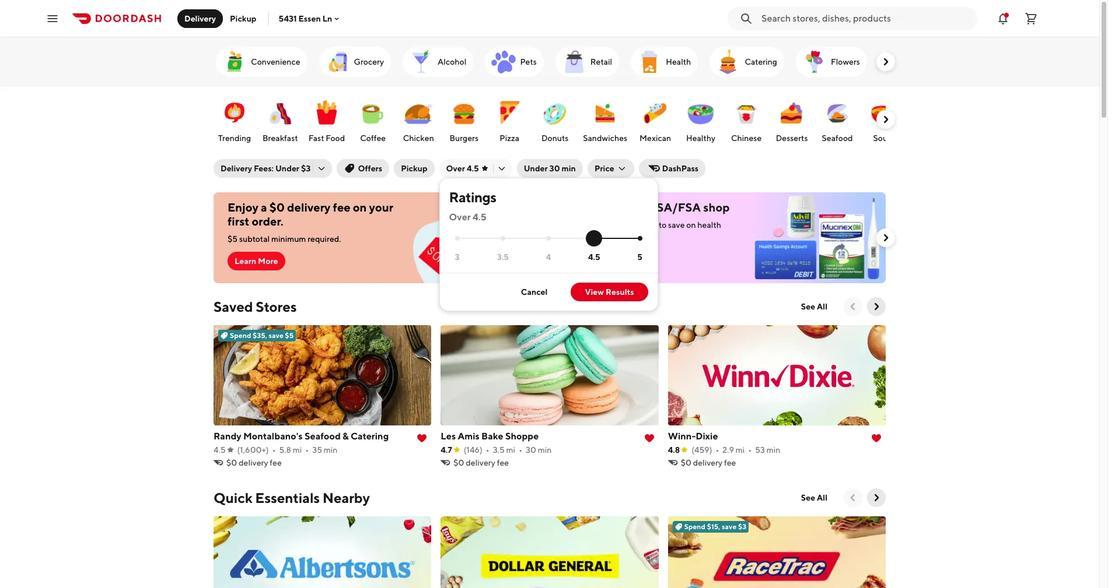 Task type: describe. For each thing, give the bounding box(es) containing it.
Store search: begin typing to search for stores available on DoorDash text field
[[762, 12, 971, 25]]

fees:
[[254, 164, 274, 173]]

view
[[585, 288, 604, 297]]

convenience link
[[216, 47, 307, 77]]

on inside "use your hsa/fsa card to save on health essentials."
[[687, 221, 696, 230]]

beauty image
[[884, 48, 912, 76]]

delivery for randy
[[239, 459, 268, 468]]

learn
[[235, 257, 256, 266]]

price button
[[588, 159, 634, 178]]

soup
[[874, 134, 893, 143]]

retail image
[[560, 48, 588, 76]]

&
[[343, 431, 349, 442]]

stop
[[622, 201, 645, 214]]

1 vertical spatial pickup
[[401, 164, 428, 173]]

(146)
[[464, 446, 483, 455]]

required.
[[308, 235, 341, 244]]

delivery for winn-
[[693, 459, 723, 468]]

essen
[[299, 14, 321, 23]]

convenience
[[251, 57, 300, 67]]

min for winn-dixie
[[767, 446, 781, 455]]

add
[[576, 254, 592, 264]]

mi for seafood
[[293, 446, 302, 455]]

view results button
[[571, 283, 648, 302]]

flowers image
[[801, 48, 829, 76]]

4.5 down essentials. on the top right of page
[[588, 253, 600, 262]]

0 vertical spatial pickup button
[[223, 9, 263, 28]]

grocery
[[354, 57, 384, 67]]

les
[[441, 431, 456, 442]]

save for spend $15, save $3
[[722, 523, 737, 532]]

quick essentials nearby link
[[214, 489, 370, 508]]

add card
[[576, 254, 612, 264]]

subtotal
[[239, 235, 270, 244]]

quick
[[214, 490, 252, 507]]

nearby
[[323, 490, 370, 507]]

first
[[228, 215, 249, 228]]

breakfast
[[263, 134, 298, 143]]

0 items, open order cart image
[[1024, 11, 1038, 25]]

card
[[641, 221, 657, 230]]

fee for winn-dixie
[[724, 459, 736, 468]]

save for spend $35, save $5
[[269, 332, 284, 340]]

convenience image
[[221, 48, 249, 76]]

save inside "use your hsa/fsa card to save on health essentials."
[[668, 221, 685, 230]]

healthy
[[686, 134, 716, 143]]

$​0 for winn-
[[681, 459, 692, 468]]

desserts
[[776, 134, 808, 143]]

dixie
[[696, 431, 718, 442]]

3 stars and over image
[[455, 237, 460, 241]]

35
[[312, 446, 322, 455]]

pets image
[[490, 48, 518, 76]]

5431 essen ln
[[279, 14, 332, 23]]

under 30 min button
[[517, 159, 583, 178]]

$0
[[270, 201, 285, 214]]

alcohol link
[[403, 47, 474, 77]]

0 vertical spatial catering
[[745, 57, 777, 67]]

randy
[[214, 431, 241, 442]]

5 stars and over image
[[638, 237, 642, 241]]

see all link for quick essentials nearby
[[794, 489, 835, 508]]

1 under from the left
[[275, 164, 299, 173]]

card
[[593, 254, 612, 264]]

view results
[[585, 288, 634, 297]]

spend $35, save $5
[[230, 332, 294, 340]]

5
[[637, 253, 643, 262]]

delivery for delivery fees: under $3
[[221, 164, 252, 173]]

les amis bake shoppe
[[441, 431, 539, 442]]

randy montalbano's seafood & catering
[[214, 431, 389, 442]]

see all for quick essentials nearby
[[801, 494, 828, 503]]

4.5 inside button
[[467, 164, 479, 173]]

4.8
[[668, 446, 680, 455]]

delivery for les
[[466, 459, 495, 468]]

fee for les amis bake shoppe
[[497, 459, 509, 468]]

on inside enjoy a $0 delivery fee on your first order.
[[353, 201, 367, 214]]

ratings
[[449, 189, 496, 205]]

winn-
[[668, 431, 696, 442]]

see for saved stores
[[801, 302, 816, 312]]

fee for randy montalbano's seafood & catering
[[270, 459, 282, 468]]

pets
[[520, 57, 537, 67]]

enjoy
[[228, 201, 259, 214]]

saved
[[214, 299, 253, 315]]

quick essentials nearby
[[214, 490, 370, 507]]

1 horizontal spatial seafood
[[822, 134, 853, 143]]

price
[[595, 164, 614, 173]]

amis
[[458, 431, 480, 442]]

$​0 delivery fee for amis
[[454, 459, 509, 468]]

$​0 delivery fee for dixie
[[681, 459, 736, 468]]

30 inside under 30 min button
[[550, 164, 560, 173]]

$35,
[[253, 332, 267, 340]]

under 30 min
[[524, 164, 576, 173]]

1 vertical spatial seafood
[[305, 431, 341, 442]]

min inside button
[[562, 164, 576, 173]]

one-
[[596, 201, 622, 214]]

ln
[[323, 14, 332, 23]]

$​0 delivery fee for montalbano's
[[226, 459, 282, 468]]

1 vertical spatial 3.5
[[493, 446, 505, 455]]

$​0 for les
[[454, 459, 464, 468]]

grocery link
[[319, 47, 391, 77]]

1 vertical spatial catering
[[351, 431, 389, 442]]

donuts
[[542, 134, 569, 143]]

min for randy montalbano's seafood & catering
[[324, 446, 338, 455]]

bake
[[482, 431, 503, 442]]

• 3.5 mi • 30 min
[[486, 446, 552, 455]]

health
[[698, 221, 721, 230]]

under inside under 30 min button
[[524, 164, 548, 173]]

4 • from the left
[[519, 446, 522, 455]]

cancel
[[521, 288, 548, 297]]

add card button
[[569, 250, 619, 268]]

offers
[[358, 164, 382, 173]]

5 • from the left
[[716, 446, 719, 455]]

3.5 stars and over image
[[501, 237, 505, 241]]

your inside "use your hsa/fsa card to save on health essentials."
[[585, 221, 601, 230]]

results
[[606, 288, 634, 297]]

delivery button
[[177, 9, 223, 28]]

next button of carousel image right previous button of carousel icon
[[871, 301, 883, 313]]



Task type: vqa. For each thing, say whether or not it's contained in the screenshot.
Flowers image
yes



Task type: locate. For each thing, give the bounding box(es) containing it.
0 horizontal spatial mi
[[293, 446, 302, 455]]

min right 53 in the right of the page
[[767, 446, 781, 455]]

delivery down (1,600+)
[[239, 459, 268, 468]]

delivery down (459) in the bottom of the page
[[693, 459, 723, 468]]

$3
[[301, 164, 311, 173], [738, 523, 747, 532]]

3.5
[[497, 253, 509, 262], [493, 446, 505, 455]]

cancel button
[[507, 283, 562, 302]]

see all left previous button of carousel image
[[801, 494, 828, 503]]

previous button of carousel image
[[848, 493, 859, 504]]

1 vertical spatial all
[[817, 494, 828, 503]]

3 $​0 from the left
[[681, 459, 692, 468]]

0 vertical spatial on
[[353, 201, 367, 214]]

• left "2.9"
[[716, 446, 719, 455]]

next button of carousel image right previous button of carousel image
[[871, 493, 883, 504]]

minimum
[[271, 235, 306, 244]]

4.5 down ratings
[[473, 212, 487, 223]]

next button of carousel image
[[880, 56, 892, 68], [880, 114, 892, 125], [871, 301, 883, 313], [871, 493, 883, 504]]

0 vertical spatial $5
[[228, 235, 238, 244]]

$​0 down randy
[[226, 459, 237, 468]]

1 horizontal spatial pickup
[[401, 164, 428, 173]]

4.5 up ratings
[[467, 164, 479, 173]]

delivery inside button
[[184, 14, 216, 23]]

to
[[659, 221, 667, 230]]

over inside button
[[446, 164, 465, 173]]

see for quick essentials nearby
[[801, 494, 816, 503]]

(1,600+)
[[237, 446, 269, 455]]

$​0 down (146)
[[454, 459, 464, 468]]

3.5 down "bake"
[[493, 446, 505, 455]]

2.9
[[723, 446, 734, 455]]

0 horizontal spatial delivery
[[184, 14, 216, 23]]

0 horizontal spatial spend
[[230, 332, 251, 340]]

catering link
[[710, 47, 784, 77]]

fast
[[309, 134, 324, 143]]

mi for bake
[[506, 446, 515, 455]]

fee down • 3.5 mi • 30 min
[[497, 459, 509, 468]]

hsa/fsa
[[648, 201, 701, 214], [603, 221, 639, 230]]

mi right "2.9"
[[736, 446, 745, 455]]

1 vertical spatial spend
[[684, 523, 706, 532]]

over 4.5
[[446, 164, 479, 173], [449, 212, 487, 223]]

5431
[[279, 14, 297, 23]]

0 vertical spatial 30
[[550, 164, 560, 173]]

order.
[[252, 215, 283, 228]]

4.5 down randy
[[214, 446, 226, 455]]

1 vertical spatial your
[[585, 221, 601, 230]]

• down shoppe at the bottom of the page
[[519, 446, 522, 455]]

hsa/fsa down the one-
[[603, 221, 639, 230]]

flowers
[[831, 57, 860, 67]]

under down donuts
[[524, 164, 548, 173]]

save right $15,
[[722, 523, 737, 532]]

saved stores
[[214, 299, 297, 315]]

offers button
[[337, 159, 389, 178]]

over 4.5 button
[[439, 159, 512, 178]]

fee up required.
[[333, 201, 351, 214]]

delivery for delivery
[[184, 14, 216, 23]]

1 vertical spatial hsa/fsa
[[603, 221, 639, 230]]

$​0 delivery fee
[[226, 459, 282, 468], [454, 459, 509, 468], [681, 459, 736, 468]]

$​0 down winn-
[[681, 459, 692, 468]]

53
[[755, 446, 765, 455]]

over down burgers
[[446, 164, 465, 173]]

spend left $35,
[[230, 332, 251, 340]]

1 all from the top
[[817, 302, 828, 312]]

on down offers button
[[353, 201, 367, 214]]

1 horizontal spatial catering
[[745, 57, 777, 67]]

seafood left soup
[[822, 134, 853, 143]]

under right fees:
[[275, 164, 299, 173]]

$​0 delivery fee down (459) in the bottom of the page
[[681, 459, 736, 468]]

food
[[326, 134, 345, 143]]

fee down 5.8
[[270, 459, 282, 468]]

• left 53 in the right of the page
[[748, 446, 752, 455]]

$​0 delivery fee down (146)
[[454, 459, 509, 468]]

• down les amis bake shoppe
[[486, 446, 490, 455]]

0 vertical spatial 3.5
[[497, 253, 509, 262]]

2 $​0 from the left
[[454, 459, 464, 468]]

0 horizontal spatial $​0 delivery fee
[[226, 459, 282, 468]]

1 see from the top
[[801, 302, 816, 312]]

1 vertical spatial see all link
[[794, 489, 835, 508]]

1 horizontal spatial hsa/fsa
[[648, 201, 701, 214]]

3.5 down the 3.5 stars and over image
[[497, 253, 509, 262]]

$3 down fast
[[301, 164, 311, 173]]

30 down donuts
[[550, 164, 560, 173]]

your down offers
[[369, 201, 394, 214]]

0 vertical spatial all
[[817, 302, 828, 312]]

dashpass button
[[639, 159, 706, 178]]

pickup down chicken
[[401, 164, 428, 173]]

$3 right $15,
[[738, 523, 747, 532]]

2 mi from the left
[[506, 446, 515, 455]]

1 $​0 delivery fee from the left
[[226, 459, 282, 468]]

0 vertical spatial your
[[369, 201, 394, 214]]

over up 3 stars and over icon
[[449, 212, 471, 223]]

2 horizontal spatial $​0
[[681, 459, 692, 468]]

retail
[[591, 57, 612, 67]]

health image
[[636, 48, 664, 76]]

1 $​0 from the left
[[226, 459, 237, 468]]

min down donuts
[[562, 164, 576, 173]]

1 mi from the left
[[293, 446, 302, 455]]

min for les amis bake shoppe
[[538, 446, 552, 455]]

1 vertical spatial $5
[[285, 332, 294, 340]]

trending link
[[215, 93, 254, 147]]

shop
[[704, 201, 730, 214]]

delivery inside enjoy a $0 delivery fee on your first order.
[[287, 201, 331, 214]]

learn more button
[[228, 252, 285, 271]]

0 horizontal spatial your
[[369, 201, 394, 214]]

catering
[[745, 57, 777, 67], [351, 431, 389, 442]]

next button of carousel image up soup
[[880, 114, 892, 125]]

stores
[[256, 299, 297, 315]]

chicken
[[403, 134, 434, 143]]

4 stars and over image
[[546, 237, 551, 241]]

1 horizontal spatial your
[[585, 221, 601, 230]]

2 see all from the top
[[801, 494, 828, 503]]

use
[[569, 221, 583, 230]]

1 horizontal spatial $5
[[285, 332, 294, 340]]

open menu image
[[46, 11, 60, 25]]

mi right 5.8
[[293, 446, 302, 455]]

your inside enjoy a $0 delivery fee on your first order.
[[369, 201, 394, 214]]

catering right & at the bottom left of page
[[351, 431, 389, 442]]

chinese
[[731, 134, 762, 143]]

0 vertical spatial pickup
[[230, 14, 256, 23]]

2 all from the top
[[817, 494, 828, 503]]

1 vertical spatial see
[[801, 494, 816, 503]]

fast food
[[309, 134, 345, 143]]

see all for saved stores
[[801, 302, 828, 312]]

0 vertical spatial over
[[446, 164, 465, 173]]

see all link left previous button of carousel icon
[[794, 298, 835, 316]]

3 $​0 delivery fee from the left
[[681, 459, 736, 468]]

0 vertical spatial see all
[[801, 302, 828, 312]]

1 vertical spatial over
[[449, 212, 471, 223]]

0 vertical spatial see
[[801, 302, 816, 312]]

$3 for spend $15, save $3
[[738, 523, 747, 532]]

see left previous button of carousel icon
[[801, 302, 816, 312]]

see all link for saved stores
[[794, 298, 835, 316]]

1 horizontal spatial $3
[[738, 523, 747, 532]]

$5 right $35,
[[285, 332, 294, 340]]

pickup right the delivery button
[[230, 14, 256, 23]]

your
[[569, 201, 594, 214]]

2 horizontal spatial mi
[[736, 446, 745, 455]]

seafood
[[822, 134, 853, 143], [305, 431, 341, 442]]

1 horizontal spatial spend
[[684, 523, 706, 532]]

$5 subtotal minimum required.
[[228, 235, 341, 244]]

$3 for delivery fees: under $3
[[301, 164, 311, 173]]

0 vertical spatial delivery
[[184, 14, 216, 23]]

essentials.
[[569, 232, 607, 242]]

$5 down 'first'
[[228, 235, 238, 244]]

0 vertical spatial hsa/fsa
[[648, 201, 701, 214]]

4
[[546, 253, 551, 262]]

2 under from the left
[[524, 164, 548, 173]]

• left 35
[[305, 446, 309, 455]]

all for quick essentials nearby
[[817, 494, 828, 503]]

burgers
[[450, 134, 479, 143]]

your up essentials. on the top right of page
[[585, 221, 601, 230]]

2 see all link from the top
[[794, 489, 835, 508]]

catering image
[[715, 48, 743, 76]]

1 see all from the top
[[801, 302, 828, 312]]

1 horizontal spatial $​0 delivery fee
[[454, 459, 509, 468]]

save
[[668, 221, 685, 230], [269, 332, 284, 340], [722, 523, 737, 532]]

3 mi from the left
[[736, 446, 745, 455]]

retail link
[[556, 47, 619, 77]]

all left previous button of carousel icon
[[817, 302, 828, 312]]

save right $35,
[[269, 332, 284, 340]]

spend $15, save $3
[[684, 523, 747, 532]]

min right 35
[[324, 446, 338, 455]]

mi down shoppe at the bottom of the page
[[506, 446, 515, 455]]

next button of carousel image
[[880, 232, 892, 244]]

next button of carousel image right flowers
[[880, 56, 892, 68]]

see all
[[801, 302, 828, 312], [801, 494, 828, 503]]

saved stores link
[[214, 298, 297, 316]]

health link
[[631, 47, 698, 77]]

see all link left previous button of carousel image
[[794, 489, 835, 508]]

essentials
[[255, 490, 320, 507]]

1 horizontal spatial mi
[[506, 446, 515, 455]]

see left previous button of carousel image
[[801, 494, 816, 503]]

0 horizontal spatial hsa/fsa
[[603, 221, 639, 230]]

hsa/fsa inside "use your hsa/fsa card to save on health essentials."
[[603, 221, 639, 230]]

over 4.5 down ratings
[[449, 212, 487, 223]]

1 horizontal spatial pickup button
[[394, 159, 435, 178]]

2 • from the left
[[305, 446, 309, 455]]

1 see all link from the top
[[794, 298, 835, 316]]

seafood up 35
[[305, 431, 341, 442]]

0 horizontal spatial under
[[275, 164, 299, 173]]

on left health
[[687, 221, 696, 230]]

fee inside enjoy a $0 delivery fee on your first order.
[[333, 201, 351, 214]]

1 vertical spatial pickup button
[[394, 159, 435, 178]]

2 $​0 delivery fee from the left
[[454, 459, 509, 468]]

mi
[[293, 446, 302, 455], [506, 446, 515, 455], [736, 446, 745, 455]]

delivery down (146)
[[466, 459, 495, 468]]

fee down "2.9"
[[724, 459, 736, 468]]

$15,
[[707, 523, 721, 532]]

1 horizontal spatial delivery
[[221, 164, 252, 173]]

2 see from the top
[[801, 494, 816, 503]]

more
[[258, 257, 278, 266]]

0 vertical spatial see all link
[[794, 298, 835, 316]]

delivery
[[184, 14, 216, 23], [221, 164, 252, 173]]

winn-dixie
[[668, 431, 718, 442]]

1 • from the left
[[272, 446, 276, 455]]

pets link
[[485, 47, 544, 77]]

under
[[275, 164, 299, 173], [524, 164, 548, 173]]

hsa/fsa up 'to'
[[648, 201, 701, 214]]

1 vertical spatial save
[[269, 332, 284, 340]]

0 horizontal spatial save
[[269, 332, 284, 340]]

2 vertical spatial save
[[722, 523, 737, 532]]

1 vertical spatial $3
[[738, 523, 747, 532]]

your one-stop hsa/fsa shop
[[569, 201, 730, 214]]

see all left previous button of carousel icon
[[801, 302, 828, 312]]

shoppe
[[505, 431, 539, 442]]

learn more
[[235, 257, 278, 266]]

spend
[[230, 332, 251, 340], [684, 523, 706, 532]]

0 vertical spatial seafood
[[822, 134, 853, 143]]

30 down shoppe at the bottom of the page
[[526, 446, 536, 455]]

1 horizontal spatial under
[[524, 164, 548, 173]]

•
[[272, 446, 276, 455], [305, 446, 309, 455], [486, 446, 490, 455], [519, 446, 522, 455], [716, 446, 719, 455], [748, 446, 752, 455]]

0 horizontal spatial 30
[[526, 446, 536, 455]]

$​0 delivery fee down (1,600+)
[[226, 459, 282, 468]]

over 4.5 up ratings
[[446, 164, 479, 173]]

sandwiches
[[583, 134, 628, 143]]

1 vertical spatial see all
[[801, 494, 828, 503]]

4.7
[[441, 446, 452, 455]]

0 horizontal spatial $5
[[228, 235, 238, 244]]

• 2.9 mi • 53 min
[[716, 446, 781, 455]]

0 vertical spatial save
[[668, 221, 685, 230]]

previous button of carousel image
[[848, 301, 859, 313]]

(459)
[[692, 446, 712, 455]]

delivery right the $0 in the left top of the page
[[287, 201, 331, 214]]

pickup button down chicken
[[394, 159, 435, 178]]

0 horizontal spatial catering
[[351, 431, 389, 442]]

min down shoppe at the bottom of the page
[[538, 446, 552, 455]]

0 horizontal spatial $3
[[301, 164, 311, 173]]

all left previous button of carousel image
[[817, 494, 828, 503]]

5431 essen ln button
[[279, 14, 342, 23]]

trending
[[218, 134, 251, 143]]

alcohol image
[[407, 48, 435, 76]]

1 horizontal spatial save
[[668, 221, 685, 230]]

pizza
[[500, 134, 520, 143]]

0 horizontal spatial seafood
[[305, 431, 341, 442]]

1 horizontal spatial $​0
[[454, 459, 464, 468]]

3 • from the left
[[486, 446, 490, 455]]

0 vertical spatial $3
[[301, 164, 311, 173]]

1 vertical spatial delivery
[[221, 164, 252, 173]]

grocery image
[[324, 48, 352, 76]]

spend for spend $35, save $5
[[230, 332, 251, 340]]

save right 'to'
[[668, 221, 685, 230]]

$​0
[[226, 459, 237, 468], [454, 459, 464, 468], [681, 459, 692, 468]]

notification bell image
[[996, 11, 1010, 25]]

1 vertical spatial on
[[687, 221, 696, 230]]

$​0 for randy
[[226, 459, 237, 468]]

spend left $15,
[[684, 523, 706, 532]]

alcohol
[[438, 57, 467, 67]]

your
[[369, 201, 394, 214], [585, 221, 601, 230]]

a
[[261, 201, 267, 214]]

1 vertical spatial 30
[[526, 446, 536, 455]]

pickup button up "convenience" icon
[[223, 9, 263, 28]]

0 horizontal spatial on
[[353, 201, 367, 214]]

0 horizontal spatial pickup button
[[223, 9, 263, 28]]

1 horizontal spatial 30
[[550, 164, 560, 173]]

2 horizontal spatial $​0 delivery fee
[[681, 459, 736, 468]]

• 5.8 mi • 35 min
[[272, 446, 338, 455]]

• left 5.8
[[272, 446, 276, 455]]

0 vertical spatial over 4.5
[[446, 164, 479, 173]]

health
[[666, 57, 691, 67]]

1 horizontal spatial on
[[687, 221, 696, 230]]

mexican
[[640, 134, 671, 143]]

see all link
[[794, 298, 835, 316], [794, 489, 835, 508]]

1 vertical spatial over 4.5
[[449, 212, 487, 223]]

6 • from the left
[[748, 446, 752, 455]]

2 horizontal spatial save
[[722, 523, 737, 532]]

0 horizontal spatial $​0
[[226, 459, 237, 468]]

0 vertical spatial spend
[[230, 332, 251, 340]]

spend for spend $15, save $3
[[684, 523, 706, 532]]

0 horizontal spatial pickup
[[230, 14, 256, 23]]

3
[[455, 253, 460, 262]]

all for saved stores
[[817, 302, 828, 312]]

over 4.5 inside button
[[446, 164, 479, 173]]

enjoy a $0 delivery fee on your first order.
[[228, 201, 394, 228]]

catering right "catering" image
[[745, 57, 777, 67]]



